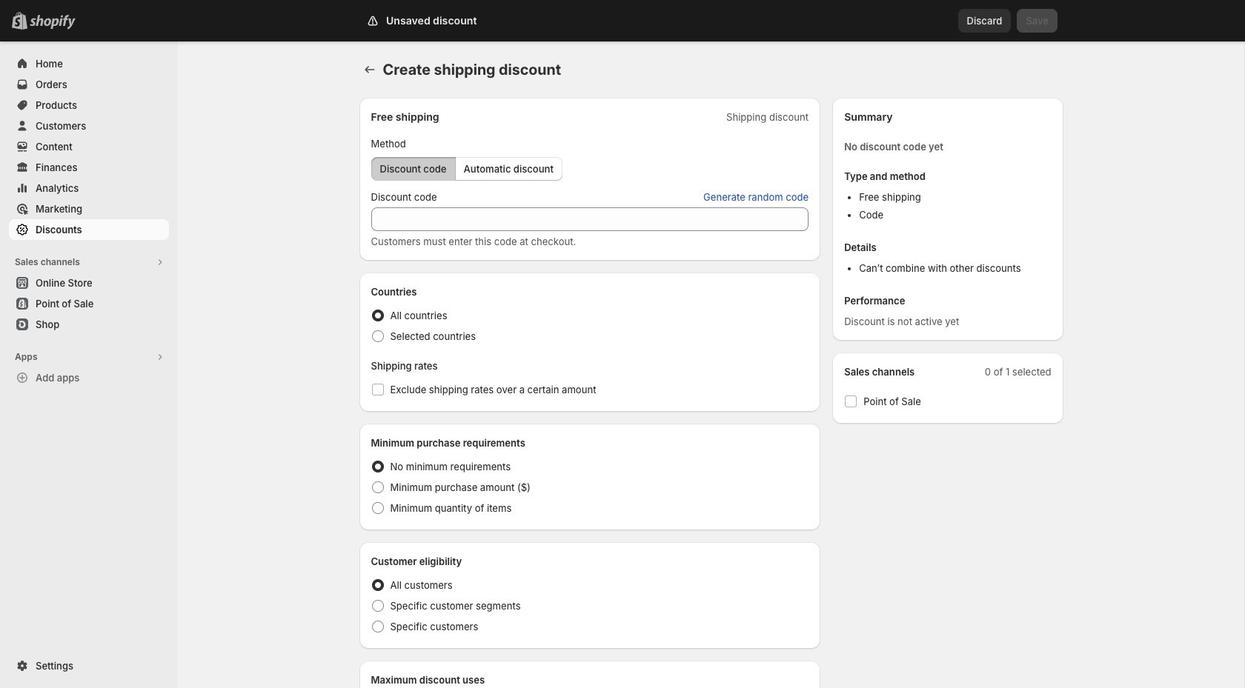 Task type: locate. For each thing, give the bounding box(es) containing it.
shopify image
[[30, 15, 76, 30]]

None text field
[[371, 208, 809, 231]]



Task type: vqa. For each thing, say whether or not it's contained in the screenshot.
the My Store icon
no



